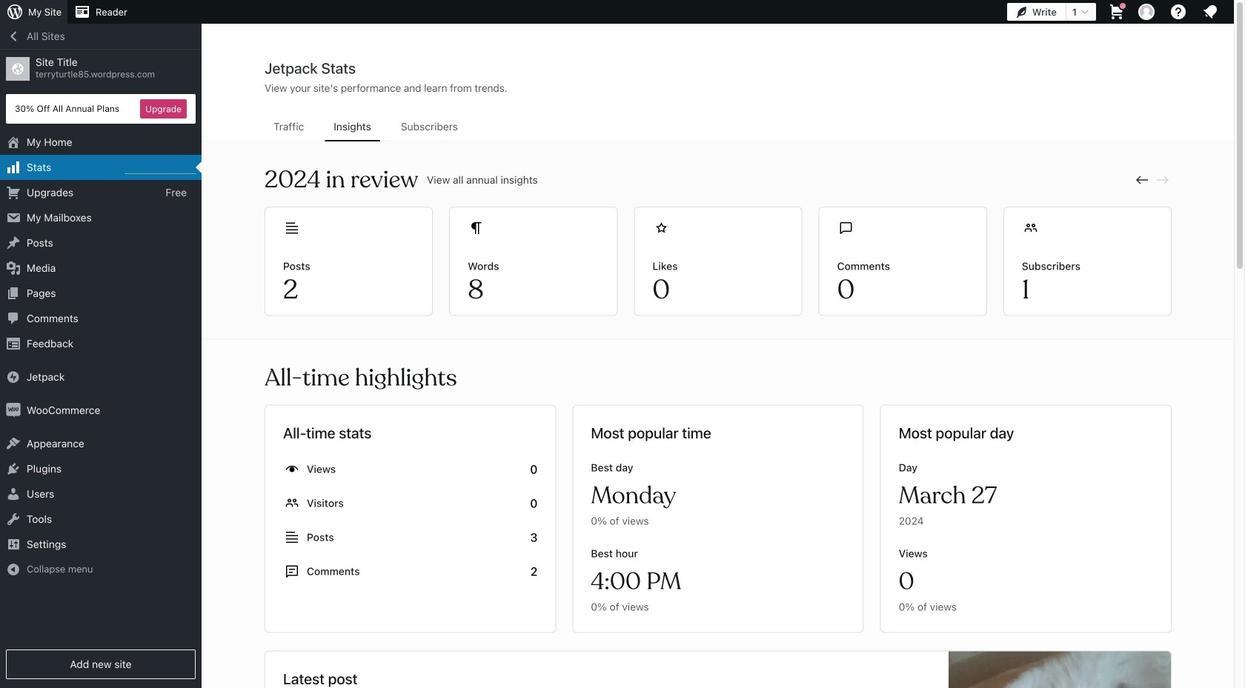 Task type: vqa. For each thing, say whether or not it's contained in the screenshot.
text field in the bottom of the page
no



Task type: locate. For each thing, give the bounding box(es) containing it.
1 vertical spatial img image
[[6, 403, 21, 418]]

my profile image
[[1139, 4, 1155, 20]]

img image
[[6, 370, 21, 385], [6, 403, 21, 418]]

2 img image from the top
[[6, 403, 21, 418]]

main content
[[202, 59, 1235, 689]]

help image
[[1170, 3, 1188, 21]]

thumbnail for a post titled "this one is ok " image
[[949, 652, 1172, 689]]

0 vertical spatial img image
[[6, 370, 21, 385]]

menu
[[265, 113, 1172, 142]]



Task type: describe. For each thing, give the bounding box(es) containing it.
manage your notifications image
[[1202, 3, 1220, 21]]

highest hourly views 0 image
[[125, 165, 196, 174]]

my shopping cart image
[[1109, 3, 1126, 21]]

1 img image from the top
[[6, 370, 21, 385]]



